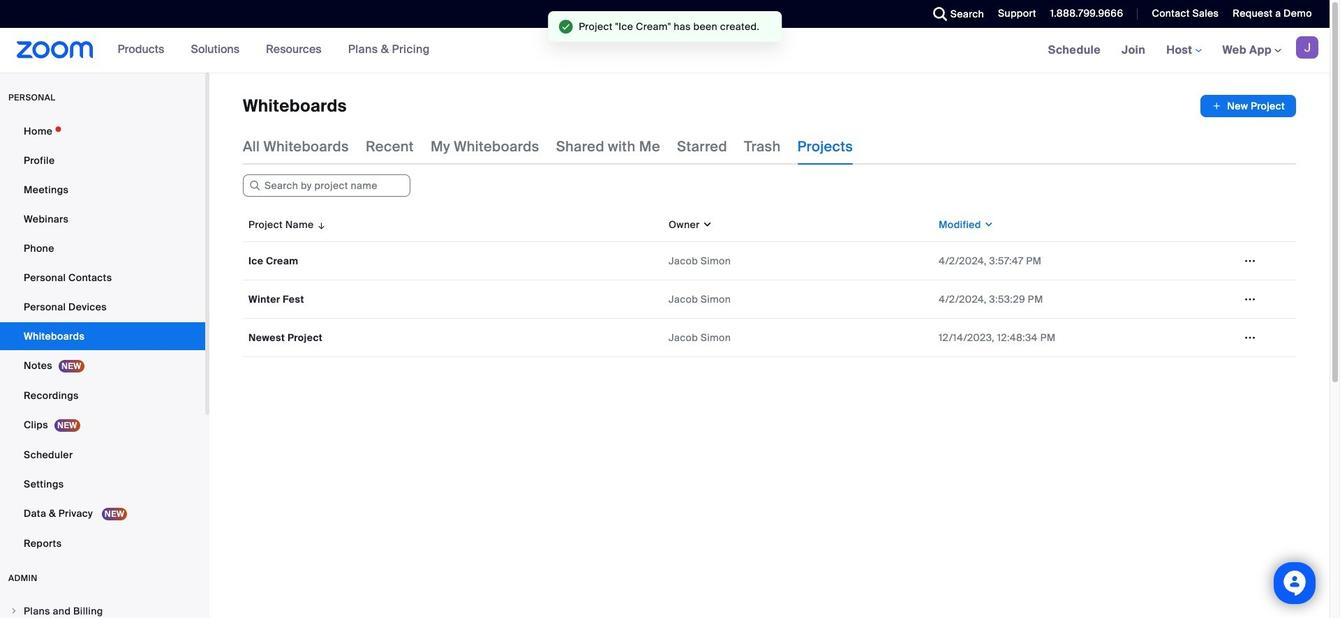 Task type: describe. For each thing, give the bounding box(es) containing it.
2 down image from the left
[[981, 218, 994, 232]]

meetings navigation
[[1038, 28, 1330, 73]]

right image
[[10, 607, 18, 616]]

add image
[[1212, 99, 1222, 113]]

edit project image
[[1239, 293, 1261, 306]]

2 edit project image from the top
[[1239, 332, 1261, 344]]

zoom logo image
[[17, 41, 93, 59]]

product information navigation
[[107, 28, 440, 73]]



Task type: vqa. For each thing, say whether or not it's contained in the screenshot.
format styles icon
no



Task type: locate. For each thing, give the bounding box(es) containing it.
personal menu menu
[[0, 117, 205, 559]]

edit project image up edit project icon
[[1239, 255, 1261, 267]]

1 vertical spatial edit project image
[[1239, 332, 1261, 344]]

edit project image
[[1239, 255, 1261, 267], [1239, 332, 1261, 344]]

0 horizontal spatial down image
[[700, 218, 713, 232]]

success image
[[559, 20, 573, 34]]

application
[[243, 208, 1307, 368]]

tabs of all whiteboard page tab list
[[243, 128, 853, 165]]

Search text field
[[243, 174, 410, 197]]

menu item
[[0, 598, 205, 618]]

banner
[[0, 28, 1330, 73]]

1 down image from the left
[[700, 218, 713, 232]]

0 vertical spatial edit project image
[[1239, 255, 1261, 267]]

down image
[[700, 218, 713, 232], [981, 218, 994, 232]]

edit project image down edit project icon
[[1239, 332, 1261, 344]]

1 horizontal spatial down image
[[981, 218, 994, 232]]

1 edit project image from the top
[[1239, 255, 1261, 267]]

profile picture image
[[1296, 36, 1318, 59]]

arrow down image
[[314, 216, 327, 233]]



